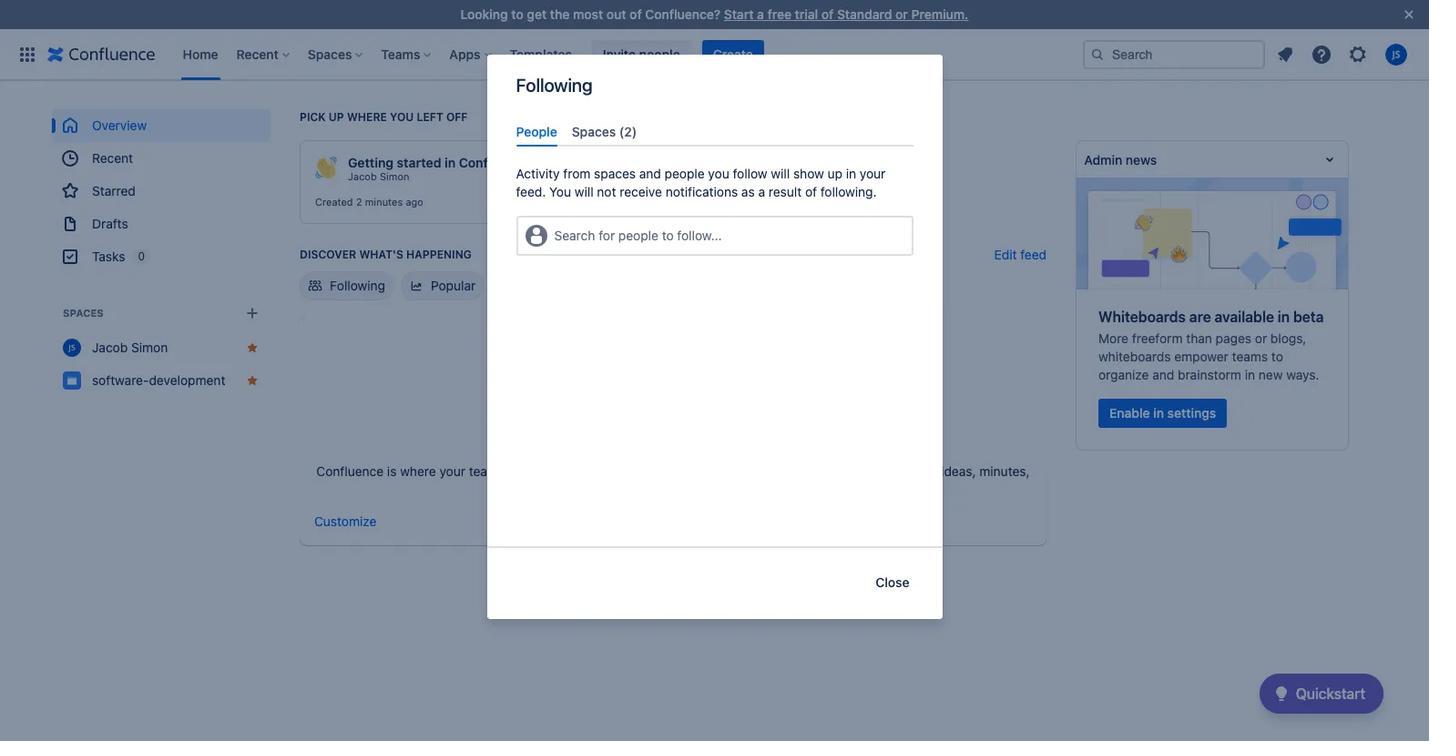 Task type: locate. For each thing, give the bounding box(es) containing it.
beta
[[1294, 309, 1325, 325]]

close image
[[1399, 4, 1421, 26]]

blogs,
[[1271, 331, 1307, 346]]

unstar this space image
[[245, 341, 260, 355]]

where inside confluence is where your team collaborates and shares knowledge — create, share and discuss your files, ideas, minutes, specs, mockups, diagrams, and projects.
[[400, 464, 436, 479]]

people right invite
[[639, 46, 681, 62]]

0 vertical spatial jacob
[[348, 170, 377, 182]]

2 vertical spatial to
[[1272, 349, 1284, 364]]

(2)
[[620, 124, 637, 139]]

1 vertical spatial you
[[709, 166, 730, 182]]

0 horizontal spatial where
[[347, 110, 387, 124]]

tab list containing people
[[509, 117, 921, 147]]

for
[[599, 228, 615, 244]]

in
[[445, 155, 456, 170], [846, 166, 857, 182], [1278, 309, 1291, 325], [1246, 367, 1256, 383], [1154, 405, 1165, 421]]

confluence image
[[47, 43, 155, 65], [47, 43, 155, 65]]

global element
[[11, 29, 1084, 80]]

0 vertical spatial spaces
[[308, 46, 352, 62]]

1 vertical spatial where
[[400, 464, 436, 479]]

brainstorm
[[1178, 367, 1242, 383]]

jacob up 2
[[348, 170, 377, 182]]

where for you
[[347, 110, 387, 124]]

will up result
[[771, 166, 790, 182]]

0 horizontal spatial up
[[329, 110, 344, 124]]

spaces left (2)
[[572, 124, 616, 139]]

ideas,
[[942, 464, 977, 479]]

of
[[630, 6, 642, 22], [822, 6, 834, 22], [806, 184, 817, 200]]

your inside activity from spaces and people you follow will show up in your feed. you will not receive notifications as a result of following.
[[860, 166, 886, 182]]

following down 'templates' link
[[516, 75, 593, 96]]

simon
[[380, 170, 410, 182], [131, 340, 168, 355]]

to up new in the right of the page
[[1272, 349, 1284, 364]]

following inside dialog
[[516, 75, 593, 96]]

new
[[1259, 367, 1284, 383]]

trial
[[795, 6, 819, 22]]

confluence
[[459, 155, 529, 170], [317, 464, 384, 479]]

jacob simon
[[92, 340, 168, 355]]

group
[[52, 109, 271, 273]]

in right started on the top of page
[[445, 155, 456, 170]]

of right trial
[[822, 6, 834, 22]]

people
[[516, 124, 557, 139]]

0
[[138, 250, 145, 263]]

1 vertical spatial up
[[828, 166, 843, 182]]

where for your
[[400, 464, 436, 479]]

spaces up pick
[[308, 46, 352, 62]]

2 vertical spatial people
[[619, 228, 659, 244]]

spaces
[[594, 166, 636, 182]]

and down —
[[717, 482, 739, 498]]

0 vertical spatial jacob simon link
[[348, 170, 410, 183]]

1 horizontal spatial will
[[771, 166, 790, 182]]

admin news button
[[1077, 141, 1349, 178]]

tab list
[[509, 117, 921, 147]]

pick
[[300, 110, 326, 124]]

pages
[[1216, 331, 1252, 346]]

0 vertical spatial simon
[[380, 170, 410, 182]]

0 vertical spatial up
[[329, 110, 344, 124]]

to left "follow..."
[[662, 228, 674, 244]]

jacob up software-
[[92, 340, 128, 355]]

settings
[[1168, 405, 1217, 421]]

jacob
[[348, 170, 377, 182], [92, 340, 128, 355]]

2 horizontal spatial spaces
[[572, 124, 616, 139]]

banner
[[0, 29, 1430, 80]]

to
[[512, 6, 524, 22], [662, 228, 674, 244], [1272, 349, 1284, 364]]

or up teams
[[1256, 331, 1268, 346]]

home
[[183, 46, 218, 62]]

1 vertical spatial a
[[759, 184, 766, 200]]

0 vertical spatial to
[[512, 6, 524, 22]]

spaces button
[[302, 40, 370, 69]]

your up following.
[[860, 166, 886, 182]]

whiteboards are available in beta more freeform than pages or blogs, whiteboards empower teams to organize and brainstorm in new ways.
[[1099, 309, 1325, 383]]

specs,
[[553, 482, 592, 498]]

minutes,
[[980, 464, 1030, 479]]

to left get at the left of the page
[[512, 6, 524, 22]]

1 horizontal spatial simon
[[380, 170, 410, 182]]

following down what's
[[330, 278, 386, 293]]

get
[[527, 6, 547, 22]]

where up getting
[[347, 110, 387, 124]]

following button
[[300, 272, 394, 301]]

simon up 'software-development'
[[131, 340, 168, 355]]

software-development link
[[52, 365, 271, 397]]

search for people to follow...
[[555, 228, 722, 244]]

confluence up feed.
[[459, 155, 529, 170]]

and down whiteboards
[[1153, 367, 1175, 383]]

1 vertical spatial jacob simon link
[[52, 332, 271, 365]]

following.
[[821, 184, 877, 200]]

1 vertical spatial will
[[575, 184, 594, 200]]

people right for in the left top of the page
[[619, 228, 659, 244]]

in up blogs,
[[1278, 309, 1291, 325]]

1 vertical spatial jacob
[[92, 340, 128, 355]]

1 vertical spatial or
[[1256, 331, 1268, 346]]

of right out
[[630, 6, 642, 22]]

show
[[794, 166, 825, 182]]

and inside whiteboards are available in beta more freeform than pages or blogs, whiteboards empower teams to organize and brainstorm in new ways.
[[1153, 367, 1175, 383]]

jacob simon link up minutes
[[348, 170, 410, 183]]

is
[[387, 464, 397, 479]]

to inside following dialog
[[662, 228, 674, 244]]

you
[[390, 110, 414, 124], [709, 166, 730, 182]]

1 vertical spatial confluence
[[317, 464, 384, 479]]

jacob simon link up 'software-development'
[[52, 332, 271, 365]]

create a space image
[[242, 303, 263, 324]]

0 vertical spatial confluence
[[459, 155, 529, 170]]

0 horizontal spatial will
[[575, 184, 594, 200]]

following dialog
[[487, 55, 943, 620]]

getting
[[348, 155, 394, 170]]

of down the show
[[806, 184, 817, 200]]

software-
[[92, 373, 149, 388]]

up up following.
[[828, 166, 843, 182]]

up inside activity from spaces and people you follow will show up in your feed. you will not receive notifications as a result of following.
[[828, 166, 843, 182]]

quickstart button
[[1260, 674, 1384, 714]]

0 horizontal spatial spaces
[[63, 307, 104, 319]]

overview
[[92, 118, 147, 133]]

1 horizontal spatial jacob simon link
[[348, 170, 410, 183]]

and up receive
[[640, 166, 662, 182]]

or right standard
[[896, 6, 908, 22]]

0 vertical spatial following
[[516, 75, 593, 96]]

free
[[768, 6, 792, 22]]

popular
[[431, 278, 476, 293]]

1 horizontal spatial spaces
[[308, 46, 352, 62]]

0 vertical spatial where
[[347, 110, 387, 124]]

0 horizontal spatial you
[[390, 110, 414, 124]]

you up "notifications"
[[709, 166, 730, 182]]

freeform
[[1133, 331, 1183, 346]]

will down from
[[575, 184, 594, 200]]

or
[[896, 6, 908, 22], [1256, 331, 1268, 346]]

invite people
[[603, 46, 681, 62]]

whiteboards
[[1099, 349, 1172, 364]]

share
[[771, 464, 804, 479]]

than
[[1187, 331, 1213, 346]]

1 horizontal spatial or
[[1256, 331, 1268, 346]]

to inside whiteboards are available in beta more freeform than pages or blogs, whiteboards empower teams to organize and brainstorm in new ways.
[[1272, 349, 1284, 364]]

0 horizontal spatial jacob simon link
[[52, 332, 271, 365]]

not
[[597, 184, 617, 200]]

in inside getting started in confluence jacob simon
[[445, 155, 456, 170]]

1 horizontal spatial of
[[806, 184, 817, 200]]

people up "notifications"
[[665, 166, 705, 182]]

1 vertical spatial following
[[330, 278, 386, 293]]

in right enable
[[1154, 405, 1165, 421]]

1 horizontal spatial up
[[828, 166, 843, 182]]

admin
[[1085, 152, 1123, 167]]

people inside activity from spaces and people you follow will show up in your feed. you will not receive notifications as a result of following.
[[665, 166, 705, 182]]

1 horizontal spatial jacob
[[348, 170, 377, 182]]

in inside activity from spaces and people you follow will show up in your feed. you will not receive notifications as a result of following.
[[846, 166, 857, 182]]

0 vertical spatial people
[[639, 46, 681, 62]]

ago
[[406, 196, 424, 208]]

enable in settings link
[[1099, 399, 1228, 428]]

people inside button
[[639, 46, 681, 62]]

1 horizontal spatial where
[[400, 464, 436, 479]]

a left free
[[757, 6, 765, 22]]

you left left
[[390, 110, 414, 124]]

spaces inside popup button
[[308, 46, 352, 62]]

follow...
[[678, 228, 722, 244]]

up
[[329, 110, 344, 124], [828, 166, 843, 182]]

0 vertical spatial or
[[896, 6, 908, 22]]

confluence inside getting started in confluence jacob simon
[[459, 155, 529, 170]]

1 vertical spatial spaces
[[572, 124, 616, 139]]

your
[[860, 166, 886, 182], [440, 464, 466, 479], [881, 464, 907, 479]]

0 horizontal spatial confluence
[[317, 464, 384, 479]]

invite people button
[[592, 40, 691, 69]]

1 horizontal spatial to
[[662, 228, 674, 244]]

popular button
[[401, 272, 484, 301]]

1 horizontal spatial following
[[516, 75, 593, 96]]

0 horizontal spatial to
[[512, 6, 524, 22]]

unstar this space image
[[245, 374, 260, 388]]

premium.
[[912, 6, 969, 22]]

more
[[1099, 331, 1129, 346]]

and up specs,
[[578, 464, 600, 479]]

2 vertical spatial spaces
[[63, 307, 104, 319]]

0 horizontal spatial simon
[[131, 340, 168, 355]]

a right as
[[759, 184, 766, 200]]

simon up minutes
[[380, 170, 410, 182]]

and
[[640, 166, 662, 182], [1153, 367, 1175, 383], [578, 464, 600, 479], [807, 464, 829, 479], [717, 482, 739, 498]]

:wave: image
[[315, 157, 337, 179]]

happening
[[407, 248, 472, 262]]

0 horizontal spatial following
[[330, 278, 386, 293]]

1 horizontal spatial confluence
[[459, 155, 529, 170]]

whiteboards
[[1099, 309, 1186, 325]]

Search for people to follow... text field
[[555, 227, 558, 245]]

1 vertical spatial to
[[662, 228, 674, 244]]

discuss
[[833, 464, 877, 479]]

1 vertical spatial people
[[665, 166, 705, 182]]

2 horizontal spatial to
[[1272, 349, 1284, 364]]

and inside activity from spaces and people you follow will show up in your feed. you will not receive notifications as a result of following.
[[640, 166, 662, 182]]

up right pick
[[329, 110, 344, 124]]

people
[[639, 46, 681, 62], [665, 166, 705, 182], [619, 228, 659, 244]]

settings icon image
[[1348, 43, 1370, 65]]

jacob simon link
[[348, 170, 410, 183], [52, 332, 271, 365]]

spaces up jacob simon
[[63, 307, 104, 319]]

where right is
[[400, 464, 436, 479]]

1 horizontal spatial you
[[709, 166, 730, 182]]

jacob inside getting started in confluence jacob simon
[[348, 170, 377, 182]]

confluence left is
[[317, 464, 384, 479]]

or inside whiteboards are available in beta more freeform than pages or blogs, whiteboards empower teams to organize and brainstorm in new ways.
[[1256, 331, 1268, 346]]

in up following.
[[846, 166, 857, 182]]



Task type: vqa. For each thing, say whether or not it's contained in the screenshot.
Add issue type "button"
no



Task type: describe. For each thing, give the bounding box(es) containing it.
in down teams
[[1246, 367, 1256, 383]]

from
[[564, 166, 591, 182]]

looking to get the most out of confluence? start a free trial of standard or premium.
[[461, 6, 969, 22]]

feed.
[[516, 184, 546, 200]]

edit feed
[[995, 247, 1047, 262]]

projects.
[[743, 482, 794, 498]]

drafts
[[92, 216, 128, 231]]

result
[[769, 184, 802, 200]]

check image
[[1271, 684, 1293, 705]]

ways.
[[1287, 367, 1320, 383]]

apps button
[[444, 40, 499, 69]]

:wave: image
[[315, 157, 337, 179]]

tab list inside following dialog
[[509, 117, 921, 147]]

0 horizontal spatial of
[[630, 6, 642, 22]]

follow
[[733, 166, 768, 182]]

development
[[149, 373, 225, 388]]

customize link
[[314, 514, 377, 529]]

0 vertical spatial a
[[757, 6, 765, 22]]

standard
[[837, 6, 893, 22]]

discover what's happening
[[300, 248, 472, 262]]

your left files, at the right
[[881, 464, 907, 479]]

are
[[1190, 309, 1212, 325]]

group containing overview
[[52, 109, 271, 273]]

0 vertical spatial you
[[390, 110, 414, 124]]

invite
[[603, 46, 636, 62]]

banner containing home
[[0, 29, 1430, 80]]

what's
[[359, 248, 404, 262]]

teams
[[1233, 349, 1269, 364]]

looking
[[461, 6, 508, 22]]

2 horizontal spatial of
[[822, 6, 834, 22]]

discover
[[300, 248, 357, 262]]

0 horizontal spatial or
[[896, 6, 908, 22]]

of inside activity from spaces and people you follow will show up in your feed. you will not receive notifications as a result of following.
[[806, 184, 817, 200]]

edit feed button
[[995, 246, 1047, 264]]

starred
[[92, 183, 136, 199]]

you inside activity from spaces and people you follow will show up in your feed. you will not receive notifications as a result of following.
[[709, 166, 730, 182]]

following inside button
[[330, 278, 386, 293]]

as
[[742, 184, 755, 200]]

create
[[713, 46, 754, 62]]

and right share
[[807, 464, 829, 479]]

enable
[[1110, 405, 1151, 421]]

created 2 minutes ago
[[315, 196, 424, 208]]

spaces (2)
[[572, 124, 637, 139]]

getting started in confluence jacob simon
[[348, 155, 529, 182]]

feed
[[1021, 247, 1047, 262]]

created
[[315, 196, 353, 208]]

search image
[[1091, 47, 1105, 62]]

enable in settings
[[1110, 405, 1217, 421]]

team
[[469, 464, 499, 479]]

files,
[[910, 464, 938, 479]]

simon inside getting started in confluence jacob simon
[[380, 170, 410, 182]]

started
[[397, 155, 442, 170]]

search
[[555, 228, 596, 244]]

off
[[446, 110, 468, 124]]

mockups,
[[595, 482, 652, 498]]

available
[[1215, 309, 1275, 325]]

empower
[[1175, 349, 1229, 364]]

start a free trial of standard or premium. link
[[724, 6, 969, 22]]

activity
[[516, 166, 560, 182]]

software-development
[[92, 373, 225, 388]]

0 vertical spatial will
[[771, 166, 790, 182]]

a inside activity from spaces and people you follow will show up in your feed. you will not receive notifications as a result of following.
[[759, 184, 766, 200]]

close button
[[865, 569, 921, 598]]

the
[[550, 6, 570, 22]]

organize
[[1099, 367, 1150, 383]]

diagrams,
[[656, 482, 714, 498]]

0 horizontal spatial jacob
[[92, 340, 128, 355]]

you
[[550, 184, 571, 200]]

most
[[573, 6, 603, 22]]

close
[[876, 575, 910, 591]]

2
[[356, 196, 362, 208]]

receive
[[620, 184, 663, 200]]

create link
[[702, 40, 765, 69]]

1 vertical spatial simon
[[131, 340, 168, 355]]

create,
[[727, 464, 768, 479]]

confluence inside confluence is where your team collaborates and shares knowledge — create, share and discuss your files, ideas, minutes, specs, mockups, diagrams, and projects.
[[317, 464, 384, 479]]

left
[[417, 110, 444, 124]]

spaces inside following dialog
[[572, 124, 616, 139]]

admin news
[[1085, 152, 1157, 167]]

collaborates
[[502, 464, 574, 479]]

starred link
[[52, 175, 271, 208]]

your left team
[[440, 464, 466, 479]]

knowledge
[[646, 464, 709, 479]]

out
[[607, 6, 627, 22]]

overview link
[[52, 109, 271, 142]]

home link
[[177, 40, 224, 69]]

shares
[[603, 464, 642, 479]]

minutes
[[365, 196, 403, 208]]

apps
[[450, 46, 481, 62]]

recent
[[92, 150, 133, 166]]

pick up where you left off
[[300, 110, 468, 124]]

Search field
[[1084, 40, 1266, 69]]



